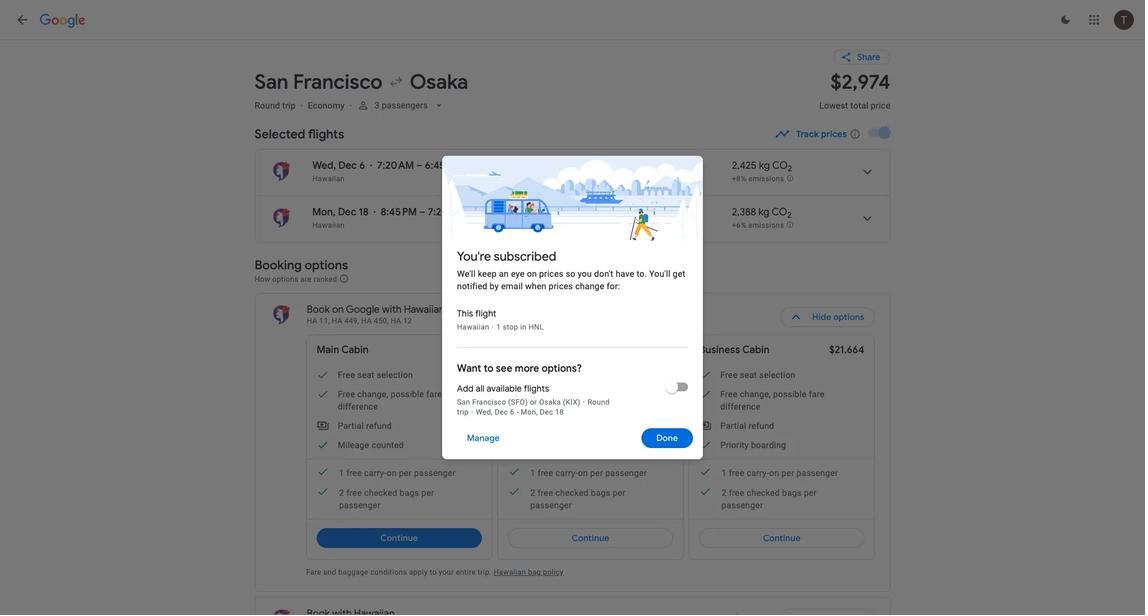Task type: vqa. For each thing, say whether or not it's contained in the screenshot.
 image inside the Return flight on Monday, December 18. Leaves Kansai International Airport at 8:45 PM on Monday, December 18 and arrives at San Francisco International Airport at 7:20 PM on Monday, December 18. element
yes



Task type: locate. For each thing, give the bounding box(es) containing it.
add all available flights
[[457, 383, 550, 395]]

2 ha from the left
[[332, 317, 343, 326]]

checked
[[364, 488, 398, 498], [556, 488, 589, 498], [747, 488, 780, 498]]

1 up 1 stop 3 hrs hnl
[[612, 159, 616, 172]]

 image for round trip
[[472, 408, 474, 417]]

hr for 15 hr 35 min
[[509, 206, 519, 219]]

2 partial refund from the left
[[721, 421, 775, 431]]

1 vertical spatial round
[[588, 398, 610, 407]]

cabin up options?
[[533, 344, 560, 357]]

possible up counted
[[391, 389, 424, 400]]

main cabin refundable
[[508, 344, 616, 357]]

2 continue button from the left
[[508, 529, 674, 549]]

$2,974 inside $2,974 lowest total price
[[831, 69, 891, 95]]

change, for main cabin
[[358, 389, 389, 400]]

on
[[527, 269, 537, 279], [332, 304, 344, 316], [387, 468, 397, 478], [578, 468, 588, 478], [770, 468, 780, 478]]

osaka right or
[[540, 398, 561, 407]]

1 horizontal spatial seat
[[549, 370, 566, 380]]

0 vertical spatial round
[[255, 100, 280, 111]]

3 fare from the left
[[809, 389, 825, 400]]

selected
[[255, 126, 306, 142]]

 image
[[374, 206, 376, 219], [583, 398, 585, 407], [472, 408, 474, 417]]

1 down "1 stop 2 hr 30 min hnl"
[[612, 206, 616, 219]]

3 cabin from the left
[[743, 344, 770, 357]]

selection down 12
[[377, 370, 413, 380]]

3 possible from the left
[[774, 389, 807, 400]]

ha left 12
[[391, 317, 402, 326]]

refund up mileage counted
[[366, 421, 392, 431]]

co up +8% emissions
[[773, 159, 788, 172]]

$2,974
[[831, 69, 891, 95], [452, 344, 482, 357]]

 image
[[301, 100, 303, 111], [350, 100, 352, 111], [370, 160, 372, 172], [492, 323, 494, 332]]

ha left 11, at the bottom of the page
[[307, 317, 318, 326]]

– right "sfo"
[[514, 175, 519, 183]]

3 left passengers
[[375, 100, 380, 111]]

possible right (kix)
[[582, 389, 616, 400]]

seat down main cabin
[[358, 370, 375, 380]]

possible for main cabin refundable
[[582, 389, 616, 400]]

0 horizontal spatial free change, possible fare difference
[[338, 389, 442, 412]]

0 horizontal spatial flights
[[308, 126, 344, 142]]

18 inside 18 hr 25 min sfo – kix
[[497, 159, 507, 172]]

1 checked from the left
[[364, 488, 398, 498]]

0 horizontal spatial refund
[[366, 421, 392, 431]]

1 horizontal spatial selection
[[568, 370, 605, 380]]

0 vertical spatial stop
[[618, 159, 638, 172]]

share
[[858, 52, 881, 63]]

trip
[[283, 100, 296, 111], [457, 408, 469, 417]]

1 horizontal spatial round trip
[[457, 398, 610, 417]]

partial refund up priority boarding
[[721, 421, 775, 431]]

options up ranked
[[305, 257, 348, 273]]

 image right (kix)
[[583, 398, 585, 407]]

2 checked from the left
[[556, 488, 589, 498]]

hr right 15
[[509, 206, 519, 219]]

possible up boarding
[[774, 389, 807, 400]]

list
[[255, 150, 891, 242]]

hr inside 18 hr 25 min sfo – kix
[[509, 159, 519, 172]]

2 free change, possible fare difference from the left
[[529, 389, 634, 412]]

francisco down the all
[[473, 398, 507, 407]]

0 horizontal spatial 3
[[375, 100, 380, 111]]

change, down business cabin
[[740, 389, 771, 400]]

San Francisco to Osaka and back text field
[[255, 69, 805, 95]]

1 free seat selection from the left
[[338, 370, 413, 380]]

flight
[[476, 308, 497, 319]]

options down booking on the top
[[273, 275, 299, 284]]

0 horizontal spatial fare
[[427, 389, 442, 400]]

2 seat from the left
[[549, 370, 566, 380]]

1 vertical spatial san
[[457, 398, 471, 407]]

1 seat from the left
[[358, 370, 375, 380]]

2 carry- from the left
[[556, 468, 578, 478]]

stop for 15 hr 35 min
[[618, 206, 638, 219]]

san francisco (sfo) or osaka (kix)
[[457, 398, 581, 407]]

2 horizontal spatial cabin
[[743, 344, 770, 357]]

Arrival time: 6:45 PM on  Thursday, December 7. text field
[[425, 159, 468, 172]]

0 horizontal spatial 1 free carry-on per passenger
[[339, 468, 456, 478]]

0 vertical spatial $2,974
[[831, 69, 891, 95]]

0 horizontal spatial san
[[255, 69, 289, 95]]

0 vertical spatial flights
[[308, 126, 344, 142]]

6 inside list
[[360, 159, 365, 172]]

kg for 2,425
[[760, 159, 771, 172]]

3 carry- from the left
[[747, 468, 770, 478]]

learn more about tracked prices image
[[850, 129, 861, 140]]

difference up the priority
[[721, 402, 761, 412]]

2 horizontal spatial continue
[[764, 533, 801, 544]]

2,425 kg co 2
[[733, 159, 793, 174]]

min up "kindergarten"
[[535, 206, 551, 219]]

cabin right business
[[743, 344, 770, 357]]

2 horizontal spatial fare
[[809, 389, 825, 400]]

emissions down 2,388 kg co 2
[[749, 221, 785, 230]]

 image left 8:45 pm 'text field'
[[374, 206, 376, 219]]

3 2 free checked bags per passenger from the left
[[722, 488, 817, 511]]

 image inside departing flight on wednesday, december 6. leaves san francisco international airport at 7:20 am on wednesday, december 6 and arrives at kansai international airport at 6:45 pm on thursday, december 7. element
[[370, 160, 372, 172]]

continue button
[[317, 529, 482, 549], [508, 529, 674, 549], [700, 529, 865, 549]]

round right (kix)
[[588, 398, 610, 407]]

none text field containing $2,974
[[820, 69, 891, 122]]

1 horizontal spatial change,
[[549, 389, 580, 400]]

lowest
[[820, 100, 849, 111]]

2 difference from the left
[[529, 402, 570, 412]]

(sfo)
[[509, 398, 528, 407]]

fare
[[427, 389, 442, 400], [618, 389, 634, 400], [809, 389, 825, 400]]

to left 'your'
[[430, 569, 437, 577]]

2 partial from the left
[[721, 421, 747, 431]]

1 horizontal spatial $2,974
[[831, 69, 891, 95]]

None text field
[[820, 69, 891, 122]]

stop left in
[[503, 323, 519, 332]]

possible
[[391, 389, 424, 400], [582, 389, 616, 400], [774, 389, 807, 400]]

1 1 free carry-on per passenger from the left
[[339, 468, 456, 478]]

fare and baggage conditions apply to your entire trip. hawaiian bag policy
[[306, 569, 564, 577]]

trip up "selected"
[[283, 100, 296, 111]]

total
[[851, 100, 869, 111]]

round up "selected"
[[255, 100, 280, 111]]

1 horizontal spatial osaka
[[540, 398, 561, 407]]

$2,974 for $2,974
[[452, 344, 482, 357]]

san down add
[[457, 398, 471, 407]]

0 horizontal spatial hnl
[[529, 323, 544, 332]]

1 horizontal spatial 1 free carry-on per passenger
[[531, 468, 647, 478]]

osaka up passengers
[[410, 69, 469, 95]]

0 vertical spatial kix
[[521, 175, 533, 183]]

priority boarding
[[721, 440, 787, 451]]

continue button for main cabin refundable
[[508, 529, 674, 549]]

bags
[[400, 488, 419, 498], [591, 488, 611, 498], [783, 488, 802, 498]]

seat down 'main cabin refundable'
[[549, 370, 566, 380]]

main content
[[255, 40, 891, 616]]

1 inside 1 stop 3 hrs hnl
[[612, 206, 616, 219]]

trip.
[[478, 569, 492, 577]]

2 horizontal spatial free change, possible fare difference
[[721, 389, 825, 412]]

partial for main
[[338, 421, 364, 431]]

baggage
[[339, 569, 369, 577]]

0 vertical spatial francisco
[[293, 69, 383, 95]]

1 horizontal spatial wed,
[[476, 408, 493, 417]]

2 fare from the left
[[618, 389, 634, 400]]

selection down business cabin
[[760, 370, 796, 380]]

cabin for main cabin refundable
[[533, 344, 560, 357]]

kg up +8% emissions
[[760, 159, 771, 172]]

2 continue from the left
[[572, 533, 610, 544]]

carry- for main cabin refundable
[[556, 468, 578, 478]]

2 horizontal spatial continue button
[[700, 529, 865, 549]]

hr for 18 hr 25 min
[[509, 159, 519, 172]]

2 change, from the left
[[549, 389, 580, 400]]

emissions for 2,425
[[749, 174, 785, 183]]

free change, possible fare difference
[[338, 389, 442, 412], [529, 389, 634, 412], [721, 389, 825, 412]]

2 horizontal spatial seat
[[740, 370, 758, 380]]

hawaiian inside book on google with hawaiian ha 11, ha 449, ha 450, ha 12
[[404, 304, 445, 316]]

18
[[497, 159, 507, 172], [359, 206, 369, 219], [556, 408, 564, 417]]

san for san francisco (sfo) or osaka (kix)
[[457, 398, 471, 407]]

Departure time: 8:45 PM. text field
[[381, 206, 417, 219]]

osaka
[[410, 69, 469, 95], [540, 398, 561, 407]]

partial refund
[[338, 421, 392, 431], [721, 421, 775, 431]]

1 stop in hnl
[[497, 323, 544, 332]]

hnl inside "1 stop 2 hr 30 min hnl"
[[653, 175, 668, 183]]

 image left economy
[[301, 100, 303, 111]]

co inside 2,425 kg co 2
[[773, 159, 788, 172]]

continue for business cabin
[[764, 533, 801, 544]]

are
[[301, 275, 312, 284]]

3 left hrs on the top right of page
[[612, 221, 616, 230]]

dec for wed, dec 6 - mon, dec 18
[[495, 408, 508, 417]]

with
[[382, 304, 402, 316]]

hawaiian
[[313, 175, 345, 183], [313, 221, 345, 230], [404, 304, 445, 316], [457, 323, 490, 332], [494, 569, 526, 577]]

2 horizontal spatial 1 free carry-on per passenger
[[722, 468, 839, 478]]

your
[[439, 569, 454, 577]]

cabin for main cabin
[[342, 344, 369, 357]]

 image right economy
[[350, 100, 352, 111]]

kg inside 2,425 kg co 2
[[760, 159, 771, 172]]

francisco
[[293, 69, 383, 95], [473, 398, 507, 407]]

1 horizontal spatial to
[[484, 363, 494, 375]]

flights down economy
[[308, 126, 344, 142]]

1 difference from the left
[[338, 402, 378, 412]]

stop inside "1 stop 2 hr 30 min hnl"
[[618, 159, 638, 172]]

18 left 8:45 pm 'text field'
[[359, 206, 369, 219]]

$2,974 lowest total price
[[820, 69, 891, 111]]

2 bags from the left
[[591, 488, 611, 498]]

hr left 30
[[618, 175, 625, 183]]

1 horizontal spatial mon,
[[521, 408, 538, 417]]

1 horizontal spatial checked
[[556, 488, 589, 498]]

san up "selected"
[[255, 69, 289, 95]]

 image left 7:20 am
[[370, 160, 372, 172]]

2 cabin from the left
[[533, 344, 560, 357]]

0 horizontal spatial $2,974
[[452, 344, 482, 357]]

3 checked from the left
[[747, 488, 780, 498]]

continue for main cabin refundable
[[572, 533, 610, 544]]

change,
[[358, 389, 389, 400], [549, 389, 580, 400], [740, 389, 771, 400]]

 image inside "return flight on monday, december 18. leaves kansai international airport at 8:45 pm on monday, december 18 and arrives at san francisco international airport at 7:20 pm on monday, december 18." element
[[374, 206, 376, 219]]

possible for business cabin
[[774, 389, 807, 400]]

1 vertical spatial min
[[638, 175, 651, 183]]

0 vertical spatial hr
[[509, 159, 519, 172]]

35
[[521, 206, 532, 219]]

0 vertical spatial wed,
[[313, 159, 336, 172]]

2 horizontal spatial checked
[[747, 488, 780, 498]]

 image for round trip
[[301, 100, 303, 111]]

1 vertical spatial emissions
[[749, 221, 785, 230]]

0 horizontal spatial partial refund
[[338, 421, 392, 431]]

continue
[[381, 533, 418, 544], [572, 533, 610, 544], [764, 533, 801, 544]]

wed, for wed, dec 6
[[313, 159, 336, 172]]

1 free change, possible fare difference from the left
[[338, 389, 442, 412]]

2 horizontal spatial possible
[[774, 389, 807, 400]]

min for 15 hr 35 min
[[535, 206, 551, 219]]

1 partial refund from the left
[[338, 421, 392, 431]]

0 horizontal spatial to
[[430, 569, 437, 577]]

1 horizontal spatial carry-
[[556, 468, 578, 478]]

1 bags from the left
[[400, 488, 419, 498]]

3 free change, possible fare difference from the left
[[721, 389, 825, 412]]

1 horizontal spatial refund
[[749, 421, 775, 431]]

counted
[[372, 440, 404, 451]]

1 horizontal spatial options
[[305, 257, 348, 273]]

main for main cabin refundable
[[508, 344, 531, 357]]

selection for business cabin
[[760, 370, 796, 380]]

1 vertical spatial 3
[[612, 221, 616, 230]]

$2,974 up want
[[452, 344, 482, 357]]

possible for main cabin
[[391, 389, 424, 400]]

1 2 free checked bags per passenger from the left
[[339, 488, 435, 511]]

1 vertical spatial trip
[[457, 408, 469, 417]]

learn more about booking options element
[[339, 272, 349, 286]]

6 left -
[[510, 408, 515, 417]]

min inside 15 hr 35 min kix – kindergarten
[[535, 206, 551, 219]]

round trip
[[255, 100, 296, 111], [457, 398, 610, 417]]

2 free checked bags per passenger
[[339, 488, 435, 511], [531, 488, 626, 511], [722, 488, 817, 511]]

2 inside "1 stop 2 hr 30 min hnl"
[[612, 175, 616, 183]]

0 vertical spatial to
[[484, 363, 494, 375]]

6 for wed, dec 6
[[360, 159, 365, 172]]

hawaiian up 12
[[404, 304, 445, 316]]

co inside 2,388 kg co 2
[[772, 206, 788, 219]]

more
[[515, 363, 540, 375]]

1 horizontal spatial cabin
[[533, 344, 560, 357]]

0 horizontal spatial kix
[[497, 221, 509, 230]]

seat for main cabin refundable
[[549, 370, 566, 380]]

hawaiian bag policy link
[[494, 569, 564, 577]]

0 vertical spatial co
[[773, 159, 788, 172]]

keep
[[478, 269, 497, 279]]

1 selection from the left
[[377, 370, 413, 380]]

1 left in
[[497, 323, 501, 332]]

18 down (kix)
[[556, 408, 564, 417]]

3 1 free carry-on per passenger from the left
[[722, 468, 839, 478]]

stop up 30
[[618, 159, 638, 172]]

prices down so
[[549, 281, 573, 291]]

dec for mon, dec 18
[[338, 206, 357, 219]]

emissions down 2,425 kg co 2
[[749, 174, 785, 183]]

1 horizontal spatial continue button
[[508, 529, 674, 549]]

1 cabin from the left
[[342, 344, 369, 357]]

3
[[375, 100, 380, 111], [612, 221, 616, 230]]

1 possible from the left
[[391, 389, 424, 400]]

hawaiian down mon, dec 18
[[313, 221, 345, 230]]

difference
[[338, 402, 378, 412], [529, 402, 570, 412], [721, 402, 761, 412]]

free change, possible fare difference for business cabin
[[721, 389, 825, 412]]

2 refund from the left
[[749, 421, 775, 431]]

book
[[307, 304, 330, 316]]

free
[[347, 468, 362, 478], [538, 468, 554, 478], [729, 468, 745, 478], [347, 488, 362, 498], [538, 488, 554, 498], [729, 488, 745, 498]]

3 free seat selection from the left
[[721, 370, 796, 380]]

min for 18 hr 25 min
[[534, 159, 551, 172]]

0 vertical spatial  image
[[374, 206, 376, 219]]

+8%
[[733, 174, 747, 183]]

dec
[[339, 159, 357, 172], [338, 206, 357, 219], [495, 408, 508, 417], [540, 408, 554, 417]]

mon, down or
[[521, 408, 538, 417]]

1 vertical spatial $2,974
[[452, 344, 482, 357]]

1 vertical spatial kg
[[759, 206, 770, 219]]

2 horizontal spatial difference
[[721, 402, 761, 412]]

3 bags from the left
[[783, 488, 802, 498]]

Departure time: 7:20 AM. text field
[[377, 159, 414, 172]]

wed, dec 6
[[313, 159, 365, 172]]

seat
[[358, 370, 375, 380], [549, 370, 566, 380], [740, 370, 758, 380]]

+8% emissions
[[733, 174, 785, 183]]

dec up mon, dec 18
[[339, 159, 357, 172]]

1 main from the left
[[317, 344, 339, 357]]

0 horizontal spatial wed,
[[313, 159, 336, 172]]

3 passengers
[[375, 100, 428, 111]]

1 horizontal spatial fare
[[618, 389, 634, 400]]

on inside book on google with hawaiian ha 11, ha 449, ha 450, ha 12
[[332, 304, 344, 316]]

main down 11, at the bottom of the page
[[317, 344, 339, 357]]

12
[[404, 317, 412, 326]]

1 fare from the left
[[427, 389, 442, 400]]

2 1 free carry-on per passenger from the left
[[531, 468, 647, 478]]

partial
[[338, 421, 364, 431], [721, 421, 747, 431]]

you
[[578, 269, 592, 279]]

 image for mon, dec 18
[[374, 206, 376, 219]]

policy
[[543, 569, 564, 577]]

3 seat from the left
[[740, 370, 758, 380]]

flights up or
[[524, 383, 550, 395]]

min inside 18 hr 25 min sfo – kix
[[534, 159, 551, 172]]

mon, down the wed, dec 6
[[313, 206, 336, 219]]

for:
[[607, 281, 621, 291]]

1 horizontal spatial main
[[508, 344, 531, 357]]

1 horizontal spatial 18
[[497, 159, 507, 172]]

2974 us dollars element
[[831, 69, 891, 95]]

checked for main cabin refundable
[[556, 488, 589, 498]]

difference up mileage
[[338, 402, 378, 412]]

1 down wed, dec 6 - mon, dec 18
[[531, 468, 536, 478]]

selection for main cabin
[[377, 370, 413, 380]]

2 horizontal spatial 2 free checked bags per passenger
[[722, 488, 817, 511]]

main up want to see more options?
[[508, 344, 531, 357]]

francisco up economy
[[293, 69, 383, 95]]

emissions
[[749, 174, 785, 183], [749, 221, 785, 230]]

1 partial from the left
[[338, 421, 364, 431]]

free seat selection down main cabin
[[338, 370, 413, 380]]

1 down the priority
[[722, 468, 727, 478]]

hnl right in
[[529, 323, 544, 332]]

1 horizontal spatial possible
[[582, 389, 616, 400]]

1 horizontal spatial 6
[[510, 408, 515, 417]]

2 main from the left
[[508, 344, 531, 357]]

0 horizontal spatial 2 free checked bags per passenger
[[339, 488, 435, 511]]

2 horizontal spatial options
[[834, 312, 865, 323]]

2 selection from the left
[[568, 370, 605, 380]]

san for san francisco
[[255, 69, 289, 95]]

2 vertical spatial options
[[834, 312, 865, 323]]

checked for main cabin
[[364, 488, 398, 498]]

cabin
[[342, 344, 369, 357], [533, 344, 560, 357], [743, 344, 770, 357]]

 image for hawaiian
[[492, 323, 494, 332]]

difference right (sfo)
[[529, 402, 570, 412]]

 image down add
[[472, 408, 474, 417]]

$2,974 for $2,974 lowest total price
[[831, 69, 891, 95]]

kindergarten
[[518, 221, 563, 230]]

6
[[360, 159, 365, 172], [510, 408, 515, 417]]

free seat selection down business cabin
[[721, 370, 796, 380]]

prices left so
[[540, 269, 564, 279]]

2 inside 2,425 kg co 2
[[788, 163, 793, 174]]

1 horizontal spatial san
[[457, 398, 471, 407]]

selection down refundable
[[568, 370, 605, 380]]

options right hide
[[834, 312, 865, 323]]

2
[[788, 163, 793, 174], [612, 175, 616, 183], [788, 210, 792, 220], [339, 488, 344, 498], [531, 488, 536, 498], [722, 488, 727, 498]]

stop for 18 hr 25 min
[[618, 159, 638, 172]]

cabin for business cabin
[[743, 344, 770, 357]]

wed, down selected flights
[[313, 159, 336, 172]]

seat down business cabin
[[740, 370, 758, 380]]

prices left learn more about tracked prices icon
[[822, 129, 848, 140]]

refund up boarding
[[749, 421, 775, 431]]

0 horizontal spatial osaka
[[410, 69, 469, 95]]

kix inside 18 hr 25 min sfo – kix
[[521, 175, 533, 183]]

1 vertical spatial to
[[430, 569, 437, 577]]

free seat selection down 'main cabin refundable'
[[529, 370, 605, 380]]

1 horizontal spatial difference
[[529, 402, 570, 412]]

free change, possible fare difference up counted
[[338, 389, 442, 412]]

partial for business
[[721, 421, 747, 431]]

free seat selection for business cabin
[[721, 370, 796, 380]]

wed, down the all
[[476, 408, 493, 417]]

3 continue from the left
[[764, 533, 801, 544]]

18 up "sfo"
[[497, 159, 507, 172]]

free change, possible fare difference up boarding
[[721, 389, 825, 412]]

3 continue button from the left
[[700, 529, 865, 549]]

3 difference from the left
[[721, 402, 761, 412]]

0 horizontal spatial trip
[[283, 100, 296, 111]]

francisco for san francisco
[[293, 69, 383, 95]]

change, up mileage counted
[[358, 389, 389, 400]]

hr inside 15 hr 35 min kix – kindergarten
[[509, 206, 519, 219]]

ha down google
[[362, 317, 372, 326]]

hr
[[509, 159, 519, 172], [618, 175, 625, 183], [509, 206, 519, 219]]

2 free seat selection from the left
[[529, 370, 605, 380]]

partial up the priority
[[721, 421, 747, 431]]

2 emissions from the top
[[749, 221, 785, 230]]

2 horizontal spatial change,
[[740, 389, 771, 400]]

options inside dropdown button
[[834, 312, 865, 323]]

1 horizontal spatial 2 free checked bags per passenger
[[531, 488, 626, 511]]

2 horizontal spatial 18
[[556, 408, 564, 417]]

3 inside 1 stop 3 hrs hnl
[[612, 221, 616, 230]]

1 free carry-on per passenger
[[339, 468, 456, 478], [531, 468, 647, 478], [722, 468, 839, 478]]

0 horizontal spatial cabin
[[342, 344, 369, 357]]

stop inside 1 stop 3 hrs hnl
[[618, 206, 638, 219]]

stop
[[618, 159, 638, 172], [618, 206, 638, 219], [503, 323, 519, 332]]

1 horizontal spatial flights
[[524, 383, 550, 395]]

0 horizontal spatial selection
[[377, 370, 413, 380]]

prices
[[822, 129, 848, 140], [540, 269, 564, 279], [549, 281, 573, 291]]

1 horizontal spatial 3
[[612, 221, 616, 230]]

3 selection from the left
[[760, 370, 796, 380]]

ha right 11, at the bottom of the page
[[332, 317, 343, 326]]

1 vertical spatial hr
[[618, 175, 625, 183]]

wed, inside list
[[313, 159, 336, 172]]

6 left 7:20 am
[[360, 159, 365, 172]]

free change, possible fare difference down options?
[[529, 389, 634, 412]]

1 emissions from the top
[[749, 174, 785, 183]]

dec for wed, dec 6
[[339, 159, 357, 172]]

co for 2,388 kg co
[[772, 206, 788, 219]]

partial up mileage
[[338, 421, 364, 431]]

kg inside 2,388 kg co 2
[[759, 206, 770, 219]]

1 horizontal spatial  image
[[472, 408, 474, 417]]

business cabin
[[700, 344, 770, 357]]

0 horizontal spatial 18
[[359, 206, 369, 219]]

change, down options?
[[549, 389, 580, 400]]

0 vertical spatial emissions
[[749, 174, 785, 183]]

2 free checked bags per passenger for business cabin
[[722, 488, 817, 511]]

1 vertical spatial francisco
[[473, 398, 507, 407]]

2 horizontal spatial hnl
[[653, 175, 668, 183]]

1 refund from the left
[[366, 421, 392, 431]]

2 horizontal spatial carry-
[[747, 468, 770, 478]]

2 2 free checked bags per passenger from the left
[[531, 488, 626, 511]]

co for 2,425 kg co
[[773, 159, 788, 172]]

manage
[[467, 433, 500, 444]]

$2,974 up total
[[831, 69, 891, 95]]

passengers
[[382, 100, 428, 111]]

2 horizontal spatial free seat selection
[[721, 370, 796, 380]]

0 horizontal spatial main
[[317, 344, 339, 357]]

–
[[417, 159, 423, 172], [514, 175, 519, 183], [420, 206, 426, 219], [511, 221, 516, 230]]

wed,
[[313, 159, 336, 172], [476, 408, 493, 417]]

3 change, from the left
[[740, 389, 771, 400]]

1 horizontal spatial round
[[588, 398, 610, 407]]

2 possible from the left
[[582, 389, 616, 400]]

1 vertical spatial stop
[[618, 206, 638, 219]]

layover (1 of 1) is a 2 hr 30 min layover at daniel k. inouye international airport in honolulu. element
[[612, 174, 726, 184]]

1 vertical spatial wed,
[[476, 408, 493, 417]]

1 change, from the left
[[358, 389, 389, 400]]

partial refund for business cabin
[[721, 421, 775, 431]]

hnl right hrs on the top right of page
[[631, 221, 646, 230]]

3 inside popup button
[[375, 100, 380, 111]]

Arrival time: 7:20 PM. text field
[[428, 206, 464, 219]]

1 vertical spatial hnl
[[631, 221, 646, 230]]

seat for main cabin
[[358, 370, 375, 380]]

0 horizontal spatial 6
[[360, 159, 365, 172]]

co up +6% emissions
[[772, 206, 788, 219]]

cabin down 449,
[[342, 344, 369, 357]]

refund for business cabin
[[749, 421, 775, 431]]

0 horizontal spatial continue button
[[317, 529, 482, 549]]



Task type: describe. For each thing, give the bounding box(es) containing it.
fare for $21,664
[[809, 389, 825, 400]]

kg for 2,388
[[759, 206, 770, 219]]

1 ha from the left
[[307, 317, 318, 326]]

business
[[700, 344, 741, 357]]

continue button for business cabin
[[700, 529, 865, 549]]

francisco for san francisco (sfo) or osaka (kix)
[[473, 398, 507, 407]]

0 vertical spatial round trip
[[255, 100, 296, 111]]

min inside "1 stop 2 hr 30 min hnl"
[[638, 175, 651, 183]]

450,
[[374, 317, 389, 326]]

1 vertical spatial flights
[[524, 383, 550, 395]]

an
[[499, 269, 509, 279]]

boarding
[[752, 440, 787, 451]]

price
[[871, 100, 891, 111]]

free seat selection for main cabin
[[338, 370, 413, 380]]

san francisco
[[255, 69, 383, 95]]

hawaiian down this flight
[[457, 323, 490, 332]]

notified
[[457, 281, 488, 291]]

1 stop 2 hr 30 min hnl
[[612, 159, 668, 183]]

fare for $4,024
[[618, 389, 634, 400]]

change, for main cabin refundable
[[549, 389, 580, 400]]

449,
[[345, 317, 359, 326]]

options for how
[[273, 275, 299, 284]]

2 vertical spatial 18
[[556, 408, 564, 417]]

have
[[616, 269, 635, 279]]

wed, for wed, dec 6 - mon, dec 18
[[476, 408, 493, 417]]

 image for san francisco (sfo) or osaka (kix)
[[583, 398, 585, 407]]

want to see more options?
[[457, 363, 582, 375]]

difference for main cabin
[[338, 402, 378, 412]]

kix inside 15 hr 35 min kix – kindergarten
[[497, 221, 509, 230]]

– inside 18 hr 25 min sfo – kix
[[514, 175, 519, 183]]

2974 US dollars text field
[[735, 613, 765, 616]]

in
[[521, 323, 527, 332]]

3 passengers button
[[352, 94, 450, 117]]

difference for main cabin refundable
[[529, 402, 570, 412]]

free change, possible fare difference for main cabin
[[338, 389, 442, 412]]

0 vertical spatial osaka
[[410, 69, 469, 95]]

– left 6:45 pm
[[417, 159, 423, 172]]

1 stop 3 hrs hnl
[[612, 206, 646, 230]]

mon, dec 18
[[313, 206, 369, 219]]

8:45 pm
[[381, 206, 417, 219]]

1 vertical spatial osaka
[[540, 398, 561, 407]]

1 horizontal spatial trip
[[457, 408, 469, 417]]

carry- for business cabin
[[747, 468, 770, 478]]

0 vertical spatial prices
[[822, 129, 848, 140]]

2 vertical spatial prices
[[549, 281, 573, 291]]

bags for business cabin
[[783, 488, 802, 498]]

$21,664
[[830, 344, 865, 357]]

change
[[576, 281, 605, 291]]

done button
[[642, 424, 694, 454]]

learn more about booking options image
[[339, 274, 349, 284]]

1 continue button from the left
[[317, 529, 482, 549]]

return flight on monday, december 18. leaves kansai international airport at 8:45 pm on monday, december 18 and arrives at san francisco international airport at 7:20 pm on monday, december 18. element
[[313, 206, 464, 219]]

+6%
[[733, 221, 747, 230]]

25
[[521, 159, 532, 172]]

hawaiian down the wed, dec 6
[[313, 175, 345, 183]]

checked for business cabin
[[747, 488, 780, 498]]

by
[[490, 281, 499, 291]]

1 vertical spatial mon,
[[521, 408, 538, 417]]

track
[[797, 129, 819, 140]]

options?
[[542, 363, 582, 375]]

refund for main cabin
[[366, 421, 392, 431]]

you're subscribed we'll keep an eye on prices so you don't have to. you'll get notified by email when prices change for:
[[457, 249, 686, 291]]

so
[[566, 269, 576, 279]]

and
[[324, 569, 337, 577]]

2 vertical spatial stop
[[503, 323, 519, 332]]

6:45 pm
[[425, 159, 462, 172]]

all
[[476, 383, 485, 395]]

free seat selection for main cabin refundable
[[529, 370, 605, 380]]

change, for business cabin
[[740, 389, 771, 400]]

7:20 am – 6:45 pm +1
[[377, 159, 468, 172]]

3 ha from the left
[[362, 317, 372, 326]]

subscribed
[[494, 249, 557, 264]]

available
[[487, 383, 522, 395]]

this flight
[[457, 308, 497, 319]]

1 inside "1 stop 2 hr 30 min hnl"
[[612, 159, 616, 172]]

main for main cabin
[[317, 344, 339, 357]]

– inside 15 hr 35 min kix – kindergarten
[[511, 221, 516, 230]]

2 inside 2,388 kg co 2
[[788, 210, 792, 220]]

booking
[[255, 257, 302, 273]]

done
[[657, 433, 679, 444]]

on inside you're subscribed we'll keep an eye on prices so you don't have to. you'll get notified by email when prices change for:
[[527, 269, 537, 279]]

1 free carry-on per passenger for business
[[722, 468, 839, 478]]

15 hr 35 min kix – kindergarten
[[497, 206, 563, 230]]

mileage counted
[[338, 440, 404, 451]]

1 vertical spatial prices
[[540, 269, 564, 279]]

emissions for 2,388
[[749, 221, 785, 230]]

7:20 am
[[377, 159, 414, 172]]

add
[[457, 383, 474, 395]]

4 ha from the left
[[391, 317, 402, 326]]

$4,024
[[641, 344, 674, 357]]

(kix)
[[563, 398, 581, 407]]

bags for main cabin
[[400, 488, 419, 498]]

you'll
[[650, 269, 671, 279]]

bags for main cabin refundable
[[591, 488, 611, 498]]

7:20 pm
[[428, 206, 464, 219]]

11,
[[320, 317, 330, 326]]

+6% emissions
[[733, 221, 785, 230]]

track prices
[[797, 129, 848, 140]]

dec right -
[[540, 408, 554, 417]]

when
[[526, 281, 547, 291]]

to inside 'main content'
[[430, 569, 437, 577]]

 image for wed, dec 6
[[370, 160, 372, 172]]

30
[[627, 175, 636, 183]]

eye
[[511, 269, 525, 279]]

0 vertical spatial mon,
[[313, 206, 336, 219]]

1 carry- from the left
[[364, 468, 387, 478]]

ranked
[[314, 275, 337, 284]]

selection for main cabin refundable
[[568, 370, 605, 380]]

options for booking
[[305, 257, 348, 273]]

selected flights
[[255, 126, 344, 142]]

see
[[496, 363, 513, 375]]

wed, dec 6 - mon, dec 18
[[476, 408, 564, 417]]

2 free checked bags per passenger for main cabin refundable
[[531, 488, 626, 511]]

hide options
[[813, 312, 865, 323]]

fare for $2,974
[[427, 389, 442, 400]]

apply
[[409, 569, 428, 577]]

entire
[[456, 569, 476, 577]]

2,388
[[733, 206, 757, 219]]

– left the '7:20 pm'
[[420, 206, 426, 219]]

15
[[497, 206, 507, 219]]

seat for business cabin
[[740, 370, 758, 380]]

go back image
[[15, 12, 30, 27]]

hide options button
[[781, 308, 876, 327]]

google
[[346, 304, 380, 316]]

Flight numbers HA 11, HA 449, HA 450, HA 12 text field
[[307, 317, 412, 326]]

main content containing san francisco
[[255, 40, 891, 616]]

2 free checked bags per passenger for main cabin
[[339, 488, 435, 511]]

want
[[457, 363, 482, 375]]

hr inside "1 stop 2 hr 30 min hnl"
[[618, 175, 625, 183]]

economy
[[308, 100, 345, 111]]

how options are ranked
[[255, 275, 339, 284]]

hrs
[[618, 221, 629, 230]]

refundable
[[563, 344, 616, 357]]

partial refund for main cabin
[[338, 421, 392, 431]]

priority
[[721, 440, 749, 451]]

free change, possible fare difference for main cabin refundable
[[529, 389, 634, 412]]

layover (1 of 1) is a 3 hr layover at daniel k. inouye international airport in honolulu. element
[[612, 221, 726, 231]]

departing flight on wednesday, december 6. leaves san francisco international airport at 7:20 am on wednesday, december 6 and arrives at kansai international airport at 6:45 pm on thursday, december 7. element
[[313, 159, 468, 172]]

fare
[[306, 569, 322, 577]]

1 down mileage
[[339, 468, 344, 478]]

difference for business cabin
[[721, 402, 761, 412]]

list containing wed, dec 6
[[255, 150, 891, 242]]

1 continue from the left
[[381, 533, 418, 544]]

1 free carry-on per passenger for main
[[531, 468, 647, 478]]

1 vertical spatial round trip
[[457, 398, 610, 417]]

8:45 pm – 7:20 pm
[[381, 206, 464, 219]]

main cabin
[[317, 344, 369, 357]]

hawaiian left bag
[[494, 569, 526, 577]]

conditions
[[371, 569, 407, 577]]

hide
[[813, 312, 832, 323]]

hnl inside 1 stop 3 hrs hnl
[[631, 221, 646, 230]]

total duration 18 hr 25 min. element
[[497, 159, 612, 174]]

mileage
[[338, 440, 370, 451]]

options for hide
[[834, 312, 865, 323]]

0 horizontal spatial round
[[255, 100, 280, 111]]

how
[[255, 275, 271, 284]]

to.
[[637, 269, 647, 279]]

6 for wed, dec 6 - mon, dec 18
[[510, 408, 515, 417]]

-
[[517, 408, 519, 417]]



